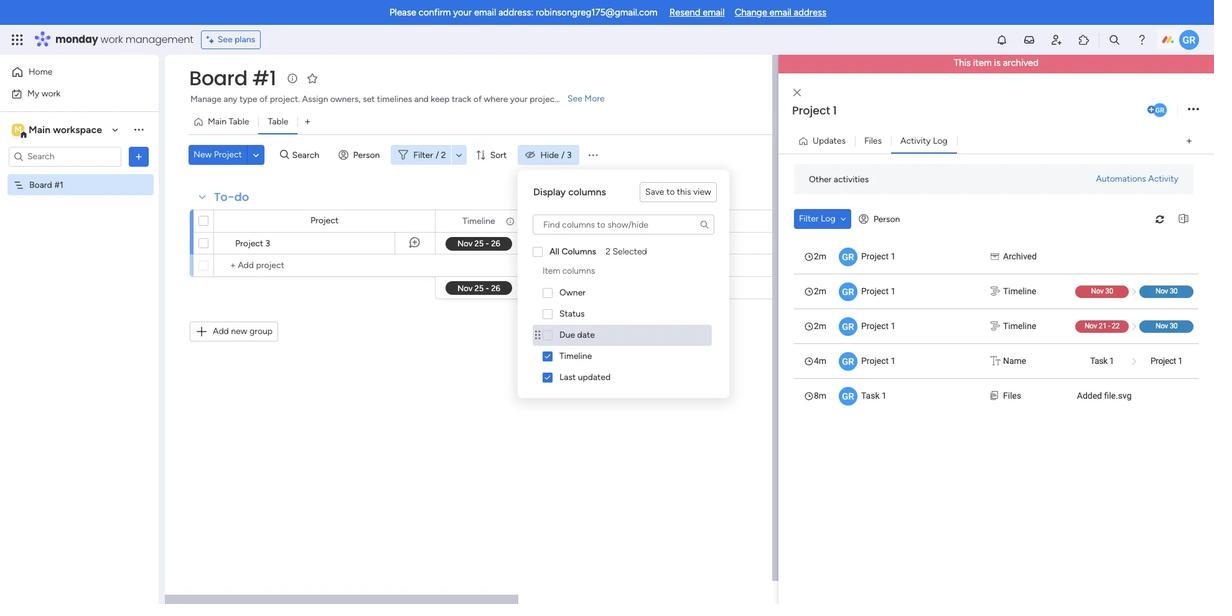 Task type: locate. For each thing, give the bounding box(es) containing it.
1 horizontal spatial board #1
[[189, 64, 276, 92]]

1 vertical spatial last
[[559, 372, 576, 383]]

Timeline field
[[459, 214, 498, 228]]

board
[[189, 64, 248, 92], [29, 180, 52, 190]]

1 horizontal spatial see
[[568, 93, 582, 104]]

owners,
[[330, 94, 361, 105]]

2 table from the left
[[268, 116, 288, 127]]

0 horizontal spatial /
[[436, 150, 439, 160]]

#1 down search in workspace field
[[54, 180, 63, 190]]

0 vertical spatial work
[[101, 32, 123, 47]]

timeline down due date
[[559, 351, 592, 362]]

None search field
[[528, 205, 719, 235]]

dapulse timeline column image
[[991, 285, 1000, 298], [991, 320, 1000, 333]]

2m
[[814, 251, 827, 261], [814, 286, 827, 296], [814, 321, 827, 331]]

person button right search field
[[333, 145, 387, 165]]

new project button
[[189, 145, 247, 165]]

0 horizontal spatial last
[[539, 216, 555, 226]]

nov 30 for nov 21 - 22
[[1156, 322, 1178, 330]]

email right change
[[770, 7, 792, 18]]

see more link
[[566, 93, 606, 105]]

1 vertical spatial files
[[1003, 391, 1021, 401]]

2m for nov 21 - 22
[[814, 321, 827, 331]]

option
[[0, 174, 159, 176]]

log for activity log
[[933, 136, 948, 146]]

0 horizontal spatial board #1
[[29, 180, 63, 190]]

0 horizontal spatial email
[[474, 7, 496, 18]]

main table
[[208, 116, 249, 127]]

1 vertical spatial work
[[41, 88, 60, 99]]

refresh image
[[1150, 214, 1170, 224]]

options image right greg robinson icon
[[1188, 101, 1199, 118]]

dapulse addbtn image
[[1148, 105, 1156, 114]]

log down the other
[[821, 213, 836, 224]]

this
[[954, 57, 971, 68]]

Project 1 field
[[789, 102, 1145, 119]]

stands.
[[560, 94, 588, 105]]

see plans
[[218, 34, 255, 45]]

board #1 down search in workspace field
[[29, 180, 63, 190]]

activity up refresh icon
[[1148, 174, 1179, 184]]

project 1
[[792, 102, 837, 118], [861, 251, 896, 261], [861, 286, 896, 296], [861, 321, 896, 331], [861, 356, 896, 366], [1151, 356, 1183, 366]]

board up any
[[189, 64, 248, 92]]

files right updates
[[864, 136, 882, 146]]

1 vertical spatial updated
[[578, 372, 611, 383]]

1 horizontal spatial of
[[474, 94, 482, 105]]

see left 'plans'
[[218, 34, 233, 45]]

columns down the columns
[[562, 266, 595, 276]]

1 vertical spatial board #1
[[29, 180, 63, 190]]

0 horizontal spatial task
[[861, 391, 880, 401]]

0 horizontal spatial log
[[821, 213, 836, 224]]

0 vertical spatial files
[[864, 136, 882, 146]]

1 horizontal spatial 3
[[567, 150, 572, 160]]

2 / from the left
[[561, 150, 565, 160]]

1 horizontal spatial add view image
[[1187, 137, 1192, 146]]

dapulse timeline column image up dapulse text column image at bottom right
[[991, 320, 1000, 333]]

1 horizontal spatial board
[[189, 64, 248, 92]]

dapulse timeline column image for nov 30
[[991, 285, 1000, 298]]

2 2m from the top
[[814, 286, 827, 296]]

notifications image
[[996, 34, 1008, 46]]

columns
[[568, 186, 606, 198], [562, 266, 595, 276]]

0 vertical spatial columns
[[568, 186, 606, 198]]

3 email from the left
[[770, 7, 792, 18]]

/ for 3
[[561, 150, 565, 160]]

item
[[973, 57, 992, 68]]

0 horizontal spatial work
[[41, 88, 60, 99]]

add new group button
[[190, 322, 278, 342]]

last down 'due' at the left of page
[[559, 372, 576, 383]]

1 horizontal spatial table
[[268, 116, 288, 127]]

search everything image
[[1108, 34, 1121, 46]]

last up the 5
[[539, 216, 555, 226]]

0 vertical spatial last
[[539, 216, 555, 226]]

robinsongreg175@gmail.com
[[536, 7, 658, 18]]

task
[[1090, 356, 1108, 366], [861, 391, 880, 401]]

workspace options image
[[133, 123, 145, 136]]

0 vertical spatial person button
[[333, 145, 387, 165]]

0 vertical spatial see
[[218, 34, 233, 45]]

angle down image
[[253, 150, 259, 160], [841, 215, 846, 223]]

filter log
[[799, 213, 836, 224]]

new
[[194, 149, 212, 160]]

email left address: at top left
[[474, 7, 496, 18]]

Find columns to show/hide search field
[[533, 215, 714, 235]]

0 horizontal spatial activity
[[901, 136, 931, 146]]

keep
[[431, 94, 450, 105]]

add view image
[[305, 117, 310, 127], [1187, 137, 1192, 146]]

2 right ago
[[606, 246, 610, 257]]

show board description image
[[285, 72, 300, 85]]

files inside button
[[864, 136, 882, 146]]

3 right hide
[[567, 150, 572, 160]]

filter left arrow down icon
[[413, 150, 433, 160]]

0 vertical spatial 3
[[567, 150, 572, 160]]

1 horizontal spatial your
[[510, 94, 528, 105]]

1 / from the left
[[436, 150, 439, 160]]

project inside field
[[792, 102, 830, 118]]

2 left arrow down icon
[[441, 150, 446, 160]]

1 horizontal spatial files
[[1003, 391, 1021, 401]]

your
[[453, 7, 472, 18], [510, 94, 528, 105]]

filter for filter / 2
[[413, 150, 433, 160]]

1 vertical spatial add view image
[[1187, 137, 1192, 146]]

of right type
[[259, 94, 268, 105]]

home button
[[7, 62, 134, 82]]

activity log button
[[891, 131, 957, 151]]

filter inside button
[[799, 213, 819, 224]]

0 horizontal spatial table
[[229, 116, 249, 127]]

0 vertical spatial task 1
[[1090, 356, 1114, 366]]

angle down image inside filter log button
[[841, 215, 846, 223]]

1 horizontal spatial work
[[101, 32, 123, 47]]

0 horizontal spatial see
[[218, 34, 233, 45]]

+ Add project text field
[[220, 258, 321, 273]]

person
[[353, 150, 380, 160], [874, 214, 900, 224]]

/
[[436, 150, 439, 160], [561, 150, 565, 160]]

log down project 1 field
[[933, 136, 948, 146]]

and
[[414, 94, 429, 105]]

minutes
[[560, 239, 589, 248]]

main down manage
[[208, 116, 227, 127]]

filter / 2
[[413, 150, 446, 160]]

apps image
[[1078, 34, 1090, 46]]

table inside 'button'
[[268, 116, 288, 127]]

1 vertical spatial angle down image
[[841, 215, 846, 223]]

1 horizontal spatial /
[[561, 150, 565, 160]]

#1
[[252, 64, 276, 92], [54, 180, 63, 190]]

1 vertical spatial 2m
[[814, 286, 827, 296]]

work right monday
[[101, 32, 123, 47]]

1 vertical spatial columns
[[562, 266, 595, 276]]

activities
[[834, 174, 869, 185]]

board down search in workspace field
[[29, 180, 52, 190]]

0 horizontal spatial filter
[[413, 150, 433, 160]]

updated up minutes
[[557, 216, 590, 226]]

updated down date on the bottom left
[[578, 372, 611, 383]]

filter down the other
[[799, 213, 819, 224]]

inbox image
[[1023, 34, 1036, 46]]

1 inside project 1 field
[[833, 102, 837, 118]]

columns up "last updated" field
[[568, 186, 606, 198]]

0 vertical spatial last updated
[[539, 216, 590, 226]]

0 vertical spatial dapulse timeline column image
[[991, 285, 1000, 298]]

#1 up type
[[252, 64, 276, 92]]

table down any
[[229, 116, 249, 127]]

options image
[[1188, 101, 1199, 118], [133, 150, 145, 163]]

1 vertical spatial person
[[874, 214, 900, 224]]

main inside button
[[208, 116, 227, 127]]

0 horizontal spatial files
[[864, 136, 882, 146]]

work
[[101, 32, 123, 47], [41, 88, 60, 99]]

work for my
[[41, 88, 60, 99]]

greg robinson image
[[1179, 30, 1199, 50]]

dapulse text column image
[[991, 355, 1000, 368]]

2 of from the left
[[474, 94, 482, 105]]

30 for nov 21 - 22
[[1170, 322, 1178, 330]]

1 vertical spatial log
[[821, 213, 836, 224]]

add to favorites image
[[306, 72, 318, 84]]

1 vertical spatial 2
[[606, 246, 610, 257]]

select product image
[[11, 34, 24, 46]]

1 vertical spatial dapulse timeline column image
[[991, 320, 1000, 333]]

1 horizontal spatial activity
[[1148, 174, 1179, 184]]

2 vertical spatial 2m
[[814, 321, 827, 331]]

owner
[[559, 288, 586, 298]]

1 vertical spatial filter
[[799, 213, 819, 224]]

see for see more
[[568, 93, 582, 104]]

0 vertical spatial log
[[933, 136, 948, 146]]

1 horizontal spatial filter
[[799, 213, 819, 224]]

last updated up the 5
[[539, 216, 590, 226]]

0 horizontal spatial of
[[259, 94, 268, 105]]

1 vertical spatial person button
[[854, 209, 908, 229]]

work for monday
[[101, 32, 123, 47]]

3 2m from the top
[[814, 321, 827, 331]]

email
[[474, 7, 496, 18], [703, 7, 725, 18], [770, 7, 792, 18]]

Search field
[[289, 146, 326, 164]]

v2 file column image
[[991, 390, 998, 403]]

menu image
[[587, 149, 599, 161]]

of right track
[[474, 94, 482, 105]]

save to this view button
[[640, 182, 717, 202]]

ago
[[591, 239, 604, 248]]

email right resend at the right top of page
[[703, 7, 725, 18]]

main workspace
[[29, 124, 102, 135]]

address:
[[498, 7, 533, 18]]

last updated down date on the bottom left
[[559, 372, 611, 383]]

1 vertical spatial #1
[[54, 180, 63, 190]]

to
[[666, 187, 675, 197]]

see inside button
[[218, 34, 233, 45]]

task down nov 21 - 22
[[1090, 356, 1108, 366]]

/ left arrow down icon
[[436, 150, 439, 160]]

Last updated field
[[536, 214, 593, 228]]

0 vertical spatial 2m
[[814, 251, 827, 261]]

list box
[[794, 239, 1199, 413]]

work inside button
[[41, 88, 60, 99]]

1 vertical spatial task
[[861, 391, 880, 401]]

invite members image
[[1051, 34, 1063, 46]]

added file.svg
[[1077, 391, 1132, 401]]

8m
[[814, 391, 827, 401]]

project
[[530, 94, 558, 105]]

files right v2 file column icon
[[1003, 391, 1021, 401]]

see left more
[[568, 93, 582, 104]]

monday work management
[[55, 32, 193, 47]]

board #1 up any
[[189, 64, 276, 92]]

1 dapulse timeline column image from the top
[[991, 285, 1000, 298]]

task right 8m
[[861, 391, 880, 401]]

0 vertical spatial board
[[189, 64, 248, 92]]

activity right files button
[[901, 136, 931, 146]]

log
[[933, 136, 948, 146], [821, 213, 836, 224]]

0 vertical spatial updated
[[557, 216, 590, 226]]

filter
[[413, 150, 433, 160], [799, 213, 819, 224]]

0 horizontal spatial options image
[[133, 150, 145, 163]]

date
[[577, 330, 595, 340]]

0 vertical spatial task
[[1090, 356, 1108, 366]]

3 up + add project text field
[[265, 238, 270, 249]]

1 horizontal spatial 2
[[606, 246, 610, 257]]

timeline left column information icon
[[463, 216, 495, 226]]

board #1
[[189, 64, 276, 92], [29, 180, 63, 190]]

email for change email address
[[770, 7, 792, 18]]

2
[[441, 150, 446, 160], [606, 246, 610, 257]]

main right workspace icon
[[29, 124, 50, 135]]

1 vertical spatial 3
[[265, 238, 270, 249]]

due date
[[559, 330, 595, 340]]

1 horizontal spatial log
[[933, 136, 948, 146]]

1
[[833, 102, 837, 118], [891, 251, 896, 261], [891, 286, 896, 296], [891, 321, 896, 331], [891, 356, 896, 366], [1109, 356, 1114, 366], [1178, 356, 1183, 366], [882, 391, 887, 401]]

last updated
[[539, 216, 590, 226], [559, 372, 611, 383]]

main
[[208, 116, 227, 127], [29, 124, 50, 135]]

options image down workspace options image
[[133, 150, 145, 163]]

1 vertical spatial see
[[568, 93, 582, 104]]

list box containing 2m
[[794, 239, 1199, 413]]

1 horizontal spatial #1
[[252, 64, 276, 92]]

your right confirm
[[453, 7, 472, 18]]

columns
[[562, 246, 596, 257]]

0 vertical spatial options image
[[1188, 101, 1199, 118]]

angle down image right filter log
[[841, 215, 846, 223]]

automations activity
[[1096, 174, 1179, 184]]

resend email
[[669, 7, 725, 18]]

0 horizontal spatial your
[[453, 7, 472, 18]]

1 horizontal spatial last
[[559, 372, 576, 383]]

1 vertical spatial last updated
[[559, 372, 611, 383]]

1 horizontal spatial person
[[874, 214, 900, 224]]

1 table from the left
[[229, 116, 249, 127]]

archived
[[1003, 57, 1039, 68]]

task 1 right 8m
[[861, 391, 887, 401]]

email for resend email
[[703, 7, 725, 18]]

task 1 down nov 21 - 22
[[1090, 356, 1114, 366]]

group
[[250, 326, 273, 337]]

1 vertical spatial board
[[29, 180, 52, 190]]

my
[[27, 88, 39, 99]]

0 horizontal spatial person
[[353, 150, 380, 160]]

dapulse timeline column image down dapulse archive o icon
[[991, 285, 1000, 298]]

updated
[[557, 216, 590, 226], [578, 372, 611, 383]]

0 horizontal spatial board
[[29, 180, 52, 190]]

nov 21 - 22
[[1085, 322, 1120, 330]]

1 horizontal spatial email
[[703, 7, 725, 18]]

5 minutes ago
[[553, 239, 604, 248]]

Board #1 field
[[186, 64, 279, 92]]

last inside "last updated" field
[[539, 216, 555, 226]]

1 horizontal spatial options image
[[1188, 101, 1199, 118]]

work right my
[[41, 88, 60, 99]]

person button down activities
[[854, 209, 908, 229]]

5
[[553, 239, 558, 248]]

2 horizontal spatial email
[[770, 7, 792, 18]]

project
[[792, 102, 830, 118], [214, 149, 242, 160], [310, 215, 339, 226], [235, 238, 263, 249], [861, 251, 889, 261], [861, 286, 889, 296], [861, 321, 889, 331], [861, 356, 889, 366], [1151, 356, 1176, 366]]

0 horizontal spatial #1
[[54, 180, 63, 190]]

2 email from the left
[[703, 7, 725, 18]]

0 horizontal spatial main
[[29, 124, 50, 135]]

2m for nov 30
[[814, 286, 827, 296]]

1 horizontal spatial main
[[208, 116, 227, 127]]

angle down image left "v2 search" 'image'
[[253, 150, 259, 160]]

/ right hide
[[561, 150, 565, 160]]

board #1 list box
[[0, 172, 159, 363]]

address
[[794, 7, 827, 18]]

to-do
[[214, 189, 249, 205]]

files
[[864, 136, 882, 146], [1003, 391, 1021, 401]]

see
[[218, 34, 233, 45], [568, 93, 582, 104]]

updated inside field
[[557, 216, 590, 226]]

file.svg
[[1104, 391, 1132, 401]]

table down project.
[[268, 116, 288, 127]]

save to this view
[[645, 187, 711, 197]]

0 vertical spatial activity
[[901, 136, 931, 146]]

type
[[240, 94, 257, 105]]

1 horizontal spatial angle down image
[[841, 215, 846, 223]]

0 vertical spatial add view image
[[305, 117, 310, 127]]

your right where
[[510, 94, 528, 105]]

task 1
[[1090, 356, 1114, 366], [861, 391, 887, 401]]

1 vertical spatial activity
[[1148, 174, 1179, 184]]

2 dapulse timeline column image from the top
[[991, 320, 1000, 333]]

timeline
[[463, 216, 495, 226], [1003, 286, 1036, 296], [1003, 321, 1036, 331], [559, 351, 592, 362]]

main inside workspace selection element
[[29, 124, 50, 135]]

0 horizontal spatial angle down image
[[253, 150, 259, 160]]

1 vertical spatial task 1
[[861, 391, 887, 401]]

0 vertical spatial filter
[[413, 150, 433, 160]]

person button
[[333, 145, 387, 165], [854, 209, 908, 229]]

0 horizontal spatial 2
[[441, 150, 446, 160]]

1 vertical spatial options image
[[133, 150, 145, 163]]

m
[[14, 124, 22, 135]]

help image
[[1136, 34, 1148, 46]]



Task type: describe. For each thing, give the bounding box(es) containing it.
other activities
[[809, 174, 869, 185]]

0 vertical spatial board #1
[[189, 64, 276, 92]]

where
[[484, 94, 508, 105]]

1 horizontal spatial task
[[1090, 356, 1108, 366]]

automations activity button
[[1091, 169, 1184, 189]]

greg robinson image
[[1152, 102, 1168, 118]]

drag anchor 3 image
[[535, 328, 540, 342]]

archived
[[1003, 251, 1037, 261]]

log for filter log
[[821, 213, 836, 224]]

1 horizontal spatial task 1
[[1090, 356, 1114, 366]]

please confirm your email address: robinsongreg175@gmail.com
[[390, 7, 658, 18]]

export to excel image
[[1174, 214, 1194, 224]]

0 horizontal spatial task 1
[[861, 391, 887, 401]]

1 2m from the top
[[814, 251, 827, 261]]

v2 search image
[[280, 148, 289, 162]]

columns for item columns
[[562, 266, 595, 276]]

1 horizontal spatial person button
[[854, 209, 908, 229]]

this
[[677, 187, 691, 197]]

timeline up name on the right of page
[[1003, 321, 1036, 331]]

more
[[585, 93, 605, 104]]

home
[[29, 67, 52, 77]]

project inside button
[[214, 149, 242, 160]]

0 horizontal spatial add view image
[[305, 117, 310, 127]]

any
[[224, 94, 237, 105]]

workspace image
[[12, 123, 24, 137]]

0 horizontal spatial 3
[[265, 238, 270, 249]]

track
[[452, 94, 471, 105]]

workspace
[[53, 124, 102, 135]]

columns for display columns
[[568, 186, 606, 198]]

board #1 inside list box
[[29, 180, 63, 190]]

view
[[693, 187, 711, 197]]

status
[[559, 309, 585, 319]]

see more
[[568, 93, 605, 104]]

workspace selection element
[[12, 122, 104, 138]]

save
[[645, 187, 664, 197]]

all columns
[[550, 246, 596, 257]]

this item is archived
[[954, 57, 1039, 68]]

dapulse archive o image
[[991, 251, 999, 262]]

resend email link
[[669, 7, 725, 18]]

selected
[[613, 246, 647, 257]]

management
[[126, 32, 193, 47]]

sort
[[490, 150, 507, 160]]

nov 30 for nov 30
[[1156, 287, 1178, 296]]

display
[[533, 186, 566, 198]]

column information image
[[505, 216, 515, 226]]

21
[[1099, 322, 1107, 330]]

all
[[550, 246, 559, 257]]

project 1 inside project 1 field
[[792, 102, 837, 118]]

main for main table
[[208, 116, 227, 127]]

search image
[[700, 220, 709, 230]]

new project
[[194, 149, 242, 160]]

updates button
[[793, 131, 855, 151]]

other
[[809, 174, 832, 185]]

main for main workspace
[[29, 124, 50, 135]]

new
[[231, 326, 247, 337]]

do
[[234, 189, 249, 205]]

project.
[[270, 94, 300, 105]]

22
[[1112, 322, 1120, 330]]

to-
[[214, 189, 234, 205]]

last updated inside field
[[539, 216, 590, 226]]

30 for nov 30
[[1170, 287, 1178, 296]]

main table button
[[189, 112, 259, 132]]

manage any type of project. assign owners, set timelines and keep track of where your project stands.
[[190, 94, 588, 105]]

0 horizontal spatial person button
[[333, 145, 387, 165]]

Search in workspace field
[[26, 149, 104, 164]]

-
[[1108, 322, 1110, 330]]

0 vertical spatial person
[[353, 150, 380, 160]]

/ for 2
[[436, 150, 439, 160]]

see plans button
[[201, 30, 261, 49]]

filter log button
[[794, 209, 851, 229]]

filter for filter log
[[799, 213, 819, 224]]

add new group
[[213, 326, 273, 337]]

To-do field
[[211, 189, 252, 205]]

monday
[[55, 32, 98, 47]]

change
[[735, 7, 767, 18]]

0 vertical spatial 2
[[441, 150, 446, 160]]

dapulse timeline column image for nov 21 - 22
[[991, 320, 1000, 333]]

see for see plans
[[218, 34, 233, 45]]

change email address link
[[735, 7, 827, 18]]

arrow down image
[[452, 147, 467, 162]]

1 vertical spatial your
[[510, 94, 528, 105]]

#1 inside list box
[[54, 180, 63, 190]]

table button
[[259, 112, 298, 132]]

hide
[[540, 150, 559, 160]]

change email address
[[735, 7, 827, 18]]

my work button
[[7, 84, 134, 104]]

hide / 3
[[540, 150, 572, 160]]

close image
[[793, 88, 801, 98]]

plans
[[235, 34, 255, 45]]

confirm
[[419, 7, 451, 18]]

table inside button
[[229, 116, 249, 127]]

assign
[[302, 94, 328, 105]]

automations
[[1096, 174, 1146, 184]]

due
[[559, 330, 575, 340]]

please
[[390, 7, 416, 18]]

timeline inside timeline field
[[463, 216, 495, 226]]

board inside list box
[[29, 180, 52, 190]]

files button
[[855, 131, 891, 151]]

add
[[213, 326, 229, 337]]

activity log
[[901, 136, 948, 146]]

set
[[363, 94, 375, 105]]

name
[[1003, 356, 1026, 366]]

4m
[[814, 356, 827, 366]]

sort button
[[470, 145, 514, 165]]

dapulse drag 2 image
[[780, 316, 784, 330]]

updates
[[813, 136, 846, 146]]

0 vertical spatial #1
[[252, 64, 276, 92]]

item columns
[[543, 266, 595, 276]]

item
[[543, 266, 560, 276]]

1 of from the left
[[259, 94, 268, 105]]

timeline down archived
[[1003, 286, 1036, 296]]

is
[[994, 57, 1001, 68]]

files inside 'list box'
[[1003, 391, 1021, 401]]

1 email from the left
[[474, 7, 496, 18]]



Task type: vqa. For each thing, say whether or not it's contained in the screenshot.
archive
no



